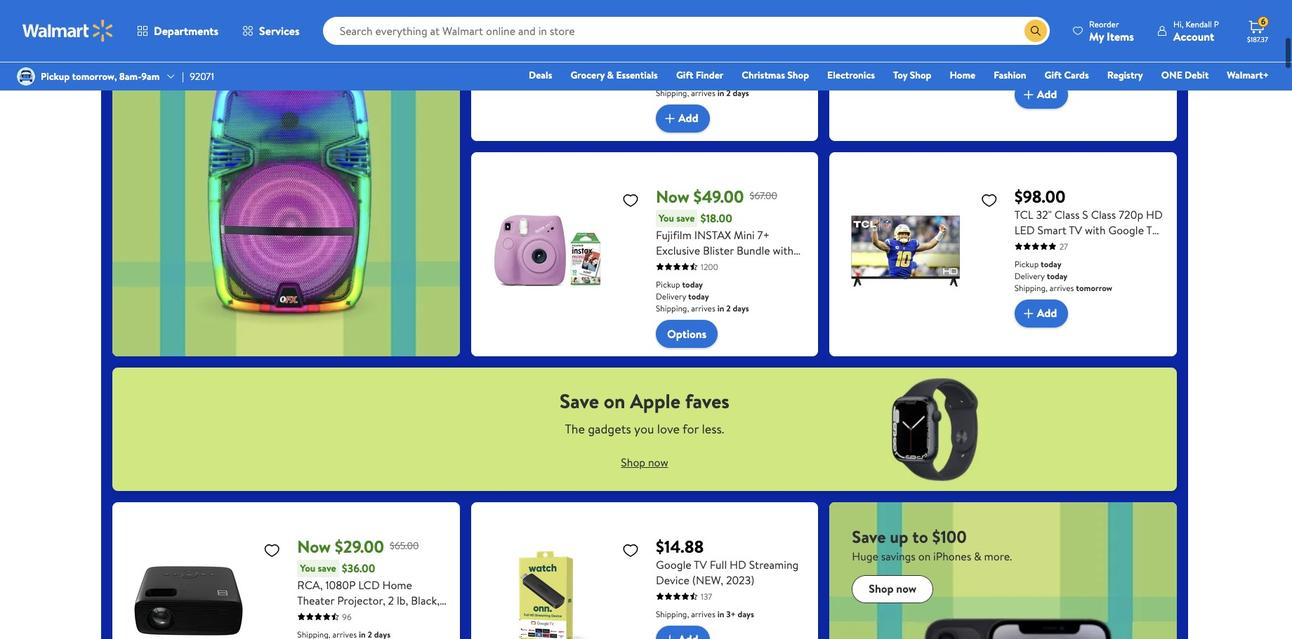 Task type: vqa. For each thing, say whether or not it's contained in the screenshot.
BRAND
no



Task type: describe. For each thing, give the bounding box(es) containing it.
| right ram
[[1042, 43, 1044, 58]]

add for 133
[[1037, 87, 1057, 102]]

by
[[1150, 73, 1162, 89]]

pickup today delivery today shipping, arrives in 2 days
[[656, 279, 749, 314]]

account
[[1174, 28, 1215, 44]]

| 92071
[[182, 70, 214, 84]]

now for now $29.00
[[297, 535, 331, 559]]

christmas shop link
[[736, 67, 816, 83]]

720p
[[1119, 207, 1144, 222]]

add to favorites list, tcl 32" class s class 720p hd led smart tv with google tv - 32s250g (new) image
[[981, 191, 998, 209]]

1080p
[[325, 578, 356, 593]]

registry link
[[1101, 67, 1150, 83]]

2 inside restored | hp chromebook | 11.6-inch | intel celeron | 4gb ram | 16gb | 2022 latest os | bundle: wireless mouse, bluetooth/wireless airbuds by certified 2 day express
[[1061, 89, 1067, 104]]

2 add to cart image from the top
[[662, 632, 679, 640]]

grocery & essentials link
[[564, 67, 664, 83]]

on inside the "save up to $100 huge savings on iphones & more."
[[919, 549, 931, 564]]

day
[[1070, 89, 1089, 104]]

p
[[1214, 18, 1219, 30]]

options
[[667, 326, 707, 342]]

bonus
[[656, 258, 686, 274]]

essentials
[[616, 68, 658, 82]]

google inside "$14.88 google tv full hd streaming device (new, 2023)"
[[656, 557, 692, 573]]

intel
[[1063, 27, 1084, 43]]

save for save on apple faves
[[560, 387, 599, 415]]

grocery
[[571, 68, 605, 82]]

iphones
[[934, 549, 972, 564]]

exclusive
[[656, 243, 700, 258]]

arrives inside apple airpods with charging case (2nd generation) 30801 pickup today delivery today shipping, arrives in 2 days
[[691, 87, 716, 99]]

add to cart image for $98.00
[[1020, 305, 1037, 322]]

the
[[565, 420, 585, 438]]

bundle:
[[1015, 58, 1051, 73]]

google inside $98.00 tcl 32" class s class 720p hd led smart tv with google tv - 32s250g (new)
[[1109, 222, 1144, 238]]

pack
[[688, 258, 711, 274]]

deals
[[529, 68, 552, 82]]

$65.00
[[390, 539, 419, 553]]

now for apple
[[648, 455, 668, 471]]

toy shop
[[893, 68, 932, 82]]

Search search field
[[323, 17, 1050, 45]]

hd inside "$14.88 google tv full hd streaming device (new, 2023)"
[[730, 557, 747, 573]]

shipping, down the 'device'
[[656, 609, 689, 621]]

apple inside save on apple faves the gadgets you love for less.
[[630, 387, 681, 415]]

for
[[683, 420, 699, 438]]

case
[[656, 27, 680, 43]]

$100
[[932, 525, 967, 549]]

with inside apple airpods with charging case (2nd generation) 30801 pickup today delivery today shipping, arrives in 2 days
[[727, 12, 748, 27]]

$18.00
[[701, 211, 732, 226]]

wireless
[[1054, 58, 1094, 73]]

save for rca,
[[318, 562, 336, 576]]

gift finder link
[[670, 67, 730, 83]]

toy
[[893, 68, 908, 82]]

you for rca,
[[300, 562, 316, 576]]

add to favorites list, rca, 1080p lcd home theater projector, 2 lb, black, rpj280 image
[[264, 542, 281, 560]]

shop now for up
[[869, 582, 917, 597]]

tcl
[[1015, 207, 1034, 222]]

instax
[[695, 227, 731, 243]]

pickup inside apple airpods with charging case (2nd generation) 30801 pickup today delivery today shipping, arrives in 2 days
[[656, 63, 680, 75]]

electronics
[[828, 68, 875, 82]]

gift finder
[[676, 68, 724, 82]]

reorder my items
[[1089, 18, 1134, 44]]

shipping, inside apple airpods with charging case (2nd generation) 30801 pickup today delivery today shipping, arrives in 2 days
[[656, 87, 689, 99]]

pickup today delivery today shipping, arrives tomorrow
[[1015, 258, 1113, 294]]

shop right christmas
[[788, 68, 809, 82]]

& inside the "save up to $100 huge savings on iphones & more."
[[974, 549, 982, 564]]

gift cards
[[1045, 68, 1089, 82]]

lavender
[[709, 274, 754, 289]]

arrives inside 133 shipping, arrives in 2 days
[[1050, 63, 1074, 75]]

days inside 133 shipping, arrives in 2 days
[[1092, 63, 1108, 75]]

days inside apple airpods with charging case (2nd generation) 30801 pickup today delivery today shipping, arrives in 2 days
[[733, 87, 749, 99]]

2 inside apple airpods with charging case (2nd generation) 30801 pickup today delivery today shipping, arrives in 2 days
[[726, 87, 731, 99]]

4gb
[[1134, 27, 1156, 43]]

items
[[1107, 28, 1134, 44]]

lcd
[[358, 578, 380, 593]]

$36.00
[[342, 561, 375, 577]]

savings
[[881, 549, 916, 564]]

grocery & essentials
[[571, 68, 658, 82]]

less.
[[702, 420, 724, 438]]

shipping, arrives in 3+ days
[[656, 609, 754, 621]]

0 horizontal spatial mini
[[656, 274, 677, 289]]

11.6-
[[1015, 27, 1035, 43]]

$98.00 tcl 32" class s class 720p hd led smart tv with google tv - 32s250g (new)
[[1015, 184, 1163, 253]]

save for save up to $100
[[852, 525, 886, 549]]

pickup for pickup today delivery today shipping, arrives tomorrow
[[1015, 258, 1039, 270]]

gadgets
[[588, 420, 631, 438]]

now for now $49.00
[[656, 184, 690, 208]]

airbuds
[[1110, 73, 1148, 89]]

add for $98.00
[[1037, 306, 1057, 321]]

charging
[[751, 12, 795, 27]]

(10-
[[751, 258, 769, 274]]

black,
[[411, 593, 440, 609]]

electronics link
[[821, 67, 882, 83]]

debit
[[1185, 68, 1209, 82]]

92071
[[190, 70, 214, 84]]

gift for gift finder
[[676, 68, 694, 82]]

$29.00
[[335, 535, 384, 559]]

| right os
[[1158, 43, 1160, 58]]

32"
[[1036, 207, 1052, 222]]

more.
[[984, 549, 1012, 564]]

6 $187.37
[[1247, 16, 1268, 44]]

$14.88 google tv full hd streaming device (new, 2023)
[[656, 535, 799, 588]]

1 vertical spatial add
[[679, 111, 699, 126]]

3+
[[726, 609, 736, 621]]

reorder
[[1089, 18, 1119, 30]]

home inside you save $36.00 rca, 1080p lcd home theater projector, 2 lb, black, rpj280
[[383, 578, 412, 593]]

delivery for pickup today delivery today shipping, arrives tomorrow
[[1015, 270, 1045, 282]]

in inside pickup today delivery today shipping, arrives in 2 days
[[718, 302, 724, 314]]

hi, kendall p account
[[1174, 18, 1219, 44]]

certified
[[1015, 89, 1059, 104]]

add button down gift finder link
[[656, 104, 710, 132]]

christmas shop
[[742, 68, 809, 82]]

deals link
[[523, 67, 559, 83]]

now $49.00 $67.00
[[656, 184, 778, 208]]

os
[[1140, 43, 1155, 58]]

shop now button for on
[[610, 452, 680, 475]]

one debit
[[1162, 68, 1209, 82]]

fujifilm
[[656, 227, 692, 243]]

fashion
[[994, 68, 1027, 82]]

add to favorites list, fujifilm instax mini 7+ exclusive blister bundle with bonus pack of film (10-pack mini film), lavender image
[[622, 191, 639, 209]]

(new,
[[692, 573, 724, 588]]

$49.00
[[694, 184, 744, 208]]

home link
[[944, 67, 982, 83]]

pickup for pickup today delivery today shipping, arrives in 2 days
[[656, 279, 680, 291]]

days right 3+
[[738, 609, 754, 621]]

2 class from the left
[[1091, 207, 1116, 222]]

7+
[[758, 227, 770, 243]]

generation)
[[707, 27, 766, 43]]



Task type: locate. For each thing, give the bounding box(es) containing it.
gift for gift cards
[[1045, 68, 1062, 82]]

2
[[1085, 63, 1090, 75], [726, 87, 731, 99], [1061, 89, 1067, 104], [726, 302, 731, 314], [388, 593, 394, 609]]

 image
[[17, 67, 35, 86]]

0 vertical spatial add to cart image
[[662, 110, 679, 127]]

| left the hp
[[1062, 12, 1064, 27]]

hd right full in the bottom right of the page
[[730, 557, 747, 573]]

now
[[648, 455, 668, 471], [896, 582, 917, 597]]

1 horizontal spatial mini
[[734, 227, 755, 243]]

1 vertical spatial now
[[297, 535, 331, 559]]

love
[[657, 420, 680, 438]]

add to cart image down fashion link
[[1020, 86, 1037, 103]]

pickup inside pickup today delivery today shipping, arrives in 2 days
[[656, 279, 680, 291]]

2 add to cart image from the top
[[1020, 305, 1037, 322]]

mini left 7+
[[734, 227, 755, 243]]

0 vertical spatial you
[[659, 211, 674, 225]]

0 horizontal spatial on
[[604, 387, 626, 415]]

1 vertical spatial save
[[852, 525, 886, 549]]

save inside you save $36.00 rca, 1080p lcd home theater projector, 2 lb, black, rpj280
[[318, 562, 336, 576]]

arrives inside the pickup today delivery today shipping, arrives tomorrow
[[1050, 282, 1074, 294]]

add to cart image down gift finder link
[[662, 110, 679, 127]]

hd right 720p
[[1146, 207, 1163, 222]]

pickup left tomorrow,
[[41, 70, 70, 84]]

1 vertical spatial &
[[974, 549, 982, 564]]

add button for $98.00
[[1015, 300, 1069, 328]]

0 vertical spatial with
[[727, 12, 748, 27]]

apple airpods with charging case (2nd generation) 30801 pickup today delivery today shipping, arrives in 2 days
[[656, 12, 795, 99]]

1 vertical spatial hd
[[730, 557, 747, 573]]

on inside save on apple faves the gadgets you love for less.
[[604, 387, 626, 415]]

| right 133
[[1075, 43, 1077, 58]]

0 horizontal spatial google
[[656, 557, 692, 573]]

my
[[1089, 28, 1104, 44]]

pickup down case on the top right of the page
[[656, 63, 680, 75]]

0 vertical spatial add
[[1037, 87, 1057, 102]]

133
[[1060, 45, 1071, 57]]

celeron
[[1087, 27, 1126, 43]]

0 horizontal spatial save
[[560, 387, 599, 415]]

0 horizontal spatial &
[[607, 68, 614, 82]]

1 vertical spatial delivery
[[1015, 270, 1045, 282]]

2 horizontal spatial with
[[1085, 222, 1106, 238]]

add to cart image for 133
[[1020, 86, 1037, 103]]

0 vertical spatial apple
[[656, 12, 684, 27]]

0 vertical spatial now
[[648, 455, 668, 471]]

now up rca,
[[297, 535, 331, 559]]

0 horizontal spatial now
[[648, 455, 668, 471]]

home right lcd
[[383, 578, 412, 593]]

smart
[[1038, 222, 1067, 238]]

0 vertical spatial now
[[656, 184, 690, 208]]

fashion link
[[988, 67, 1033, 83]]

tv
[[1069, 222, 1082, 238], [1147, 222, 1160, 238], [694, 557, 707, 573]]

0 horizontal spatial home
[[383, 578, 412, 593]]

shop now button
[[610, 452, 680, 475], [852, 576, 934, 604]]

on up gadgets
[[604, 387, 626, 415]]

restored | hp chromebook | 11.6-inch | intel celeron | 4gb ram | 16gb | 2022 latest os | bundle: wireless mouse, bluetooth/wireless airbuds by certified 2 day express
[[1015, 12, 1162, 104]]

& right "grocery"
[[607, 68, 614, 82]]

(new)
[[1070, 238, 1099, 253]]

walmart image
[[22, 20, 114, 42]]

add down "gift cards" link
[[1037, 87, 1057, 102]]

now $29.00 $65.00
[[297, 535, 419, 559]]

delivery inside pickup today delivery today shipping, arrives in 2 days
[[656, 291, 686, 302]]

& left "more." at the bottom right of page
[[974, 549, 982, 564]]

2 inside you save $36.00 rca, 1080p lcd home theater projector, 2 lb, black, rpj280
[[388, 593, 394, 609]]

save inside the "save up to $100 huge savings on iphones & more."
[[852, 525, 886, 549]]

bluetooth/wireless
[[1015, 73, 1108, 89]]

2 down 2022
[[1085, 63, 1090, 75]]

save
[[677, 211, 695, 225], [318, 562, 336, 576]]

1 horizontal spatial shop now button
[[852, 576, 934, 604]]

shipping, inside pickup today delivery today shipping, arrives in 2 days
[[656, 302, 689, 314]]

0 horizontal spatial shop now
[[621, 455, 668, 471]]

of
[[714, 258, 724, 274]]

class right s
[[1091, 207, 1116, 222]]

apple inside apple airpods with charging case (2nd generation) 30801 pickup today delivery today shipping, arrives in 2 days
[[656, 12, 684, 27]]

2 inside 133 shipping, arrives in 2 days
[[1085, 63, 1090, 75]]

google left (new,
[[656, 557, 692, 573]]

streaming
[[749, 557, 799, 573]]

0 vertical spatial on
[[604, 387, 626, 415]]

1 gift from the left
[[676, 68, 694, 82]]

save inside save on apple faves the gadgets you love for less.
[[560, 387, 599, 415]]

1 add to cart image from the top
[[1020, 86, 1037, 103]]

1 horizontal spatial class
[[1091, 207, 1116, 222]]

airpods
[[687, 12, 725, 27]]

0 vertical spatial &
[[607, 68, 614, 82]]

1 vertical spatial on
[[919, 549, 931, 564]]

shipping, down gift finder link
[[656, 87, 689, 99]]

pickup down bonus
[[656, 279, 680, 291]]

with left 720p
[[1085, 222, 1106, 238]]

add to cart image
[[1020, 86, 1037, 103], [1020, 305, 1037, 322]]

apple up you
[[630, 387, 681, 415]]

tv left s
[[1069, 222, 1082, 238]]

add button
[[1015, 80, 1069, 109], [656, 104, 710, 132], [1015, 300, 1069, 328]]

save on apple faves the gadgets you love for less.
[[560, 387, 730, 438]]

1 horizontal spatial tv
[[1069, 222, 1082, 238]]

apple left airpods
[[656, 12, 684, 27]]

delivery inside apple airpods with charging case (2nd generation) 30801 pickup today delivery today shipping, arrives in 2 days
[[656, 75, 686, 87]]

with right 7+
[[773, 243, 794, 258]]

save for fujifilm
[[677, 211, 695, 225]]

2 horizontal spatial tv
[[1147, 222, 1160, 238]]

add down the pickup today delivery today shipping, arrives tomorrow
[[1037, 306, 1057, 321]]

huge
[[852, 549, 879, 564]]

walmart+
[[1227, 68, 1269, 82]]

shipping, down 32s250g
[[1015, 282, 1048, 294]]

now for to
[[896, 582, 917, 597]]

mini
[[734, 227, 755, 243], [656, 274, 677, 289]]

0 vertical spatial hd
[[1146, 207, 1163, 222]]

you
[[659, 211, 674, 225], [300, 562, 316, 576]]

$98.00
[[1015, 184, 1066, 208]]

2 down gift finder link
[[726, 87, 731, 99]]

0 horizontal spatial shop now button
[[610, 452, 680, 475]]

tv inside "$14.88 google tv full hd streaming device (new, 2023)"
[[694, 557, 707, 573]]

home left fashion
[[950, 68, 976, 82]]

shop right toy
[[910, 68, 932, 82]]

0 vertical spatial google
[[1109, 222, 1144, 238]]

gift
[[676, 68, 694, 82], [1045, 68, 1062, 82]]

registry
[[1107, 68, 1143, 82]]

1 horizontal spatial you
[[659, 211, 674, 225]]

Walmart Site-Wide search field
[[323, 17, 1050, 45]]

today
[[682, 63, 703, 75], [688, 75, 709, 87], [1041, 258, 1062, 270], [1047, 270, 1068, 282], [682, 279, 703, 291], [688, 291, 709, 302]]

delivery down -
[[1015, 270, 1045, 282]]

1 vertical spatial mini
[[656, 274, 677, 289]]

2 vertical spatial delivery
[[656, 291, 686, 302]]

0 horizontal spatial save
[[318, 562, 336, 576]]

1 vertical spatial shop now
[[869, 582, 917, 597]]

add button down bundle:
[[1015, 80, 1069, 109]]

2 down lavender
[[726, 302, 731, 314]]

0 vertical spatial delivery
[[656, 75, 686, 87]]

toy shop link
[[887, 67, 938, 83]]

blister
[[703, 243, 734, 258]]

you inside you save $36.00 rca, 1080p lcd home theater projector, 2 lb, black, rpj280
[[300, 562, 316, 576]]

delivery inside the pickup today delivery today shipping, arrives tomorrow
[[1015, 270, 1045, 282]]

with inside $98.00 tcl 32" class s class 720p hd led smart tv with google tv - 32s250g (new)
[[1085, 222, 1106, 238]]

1 vertical spatial home
[[383, 578, 412, 593]]

2 inside pickup today delivery today shipping, arrives in 2 days
[[726, 302, 731, 314]]

days inside pickup today delivery today shipping, arrives in 2 days
[[733, 302, 749, 314]]

save up 1080p
[[318, 562, 336, 576]]

1 add to cart image from the top
[[662, 110, 679, 127]]

30801
[[701, 45, 723, 57]]

137
[[701, 591, 712, 603]]

rca,
[[297, 578, 323, 593]]

1 vertical spatial with
[[1085, 222, 1106, 238]]

shipping, up options link
[[656, 302, 689, 314]]

1 vertical spatial shop now button
[[852, 576, 934, 604]]

1 class from the left
[[1055, 207, 1080, 222]]

add down gift finder link
[[679, 111, 699, 126]]

on right savings
[[919, 549, 931, 564]]

you save $18.00 fujifilm instax mini 7+ exclusive blister bundle with bonus pack of film (10-pack mini film), lavender
[[656, 211, 794, 289]]

options link
[[656, 320, 718, 348]]

$187.37
[[1247, 34, 1268, 44]]

pickup
[[656, 63, 680, 75], [41, 70, 70, 84], [1015, 258, 1039, 270], [656, 279, 680, 291]]

you inside you save $18.00 fujifilm instax mini 7+ exclusive blister bundle with bonus pack of film (10-pack mini film), lavender
[[659, 211, 674, 225]]

1 horizontal spatial google
[[1109, 222, 1144, 238]]

0 vertical spatial save
[[560, 387, 599, 415]]

services
[[259, 23, 300, 39]]

2 vertical spatial add
[[1037, 306, 1057, 321]]

2 vertical spatial with
[[773, 243, 794, 258]]

1200
[[701, 261, 718, 273]]

shop down huge
[[869, 582, 894, 597]]

add to cart image
[[662, 110, 679, 127], [662, 632, 679, 640]]

0 vertical spatial add to cart image
[[1020, 86, 1037, 103]]

now down savings
[[896, 582, 917, 597]]

0 horizontal spatial tv
[[694, 557, 707, 573]]

| right inch at the right top
[[1058, 27, 1060, 43]]

| left 4gb on the top
[[1129, 27, 1131, 43]]

add to cart image down shipping, arrives in 3+ days
[[662, 632, 679, 640]]

0 horizontal spatial class
[[1055, 207, 1080, 222]]

2 gift from the left
[[1045, 68, 1062, 82]]

save inside you save $18.00 fujifilm instax mini 7+ exclusive blister bundle with bonus pack of film (10-pack mini film), lavender
[[677, 211, 695, 225]]

home
[[950, 68, 976, 82], [383, 578, 412, 593]]

2 left lb, at the left bottom of page
[[388, 593, 394, 609]]

you for fujifilm
[[659, 211, 674, 225]]

add button down the pickup today delivery today shipping, arrives tomorrow
[[1015, 300, 1069, 328]]

you up fujifilm
[[659, 211, 674, 225]]

hd inside $98.00 tcl 32" class s class 720p hd led smart tv with google tv - 32s250g (new)
[[1146, 207, 1163, 222]]

one
[[1162, 68, 1183, 82]]

1 vertical spatial add to cart image
[[1020, 305, 1037, 322]]

1 horizontal spatial &
[[974, 549, 982, 564]]

cards
[[1064, 68, 1089, 82]]

(2nd
[[682, 27, 704, 43]]

1 vertical spatial now
[[896, 582, 917, 597]]

0 vertical spatial mini
[[734, 227, 755, 243]]

lb,
[[397, 593, 408, 609]]

shop now down savings
[[869, 582, 917, 597]]

shop
[[788, 68, 809, 82], [910, 68, 932, 82], [621, 455, 646, 471], [869, 582, 894, 597]]

0 vertical spatial home
[[950, 68, 976, 82]]

shop now button for up
[[852, 576, 934, 604]]

add to cart image down the pickup today delivery today shipping, arrives tomorrow
[[1020, 305, 1037, 322]]

&
[[607, 68, 614, 82], [974, 549, 982, 564]]

1 vertical spatial google
[[656, 557, 692, 573]]

with inside you save $18.00 fujifilm instax mini 7+ exclusive blister bundle with bonus pack of film (10-pack mini film), lavender
[[773, 243, 794, 258]]

1 horizontal spatial on
[[919, 549, 931, 564]]

delivery left finder
[[656, 75, 686, 87]]

0 horizontal spatial with
[[727, 12, 748, 27]]

s
[[1083, 207, 1089, 222]]

0 horizontal spatial you
[[300, 562, 316, 576]]

class
[[1055, 207, 1080, 222], [1091, 207, 1116, 222]]

shop now button down savings
[[852, 576, 934, 604]]

restored
[[1015, 12, 1059, 27]]

1 horizontal spatial save
[[852, 525, 886, 549]]

tv right 720p
[[1147, 222, 1160, 238]]

delivery for pickup today delivery today shipping, arrives in 2 days
[[656, 291, 686, 302]]

0 horizontal spatial gift
[[676, 68, 694, 82]]

1 horizontal spatial with
[[773, 243, 794, 258]]

days down 2022
[[1092, 63, 1108, 75]]

pickup tomorrow, 8am-9am
[[41, 70, 160, 84]]

1 horizontal spatial shop now
[[869, 582, 917, 597]]

pickup inside the pickup today delivery today shipping, arrives tomorrow
[[1015, 258, 1039, 270]]

save up the
[[560, 387, 599, 415]]

shop now down you
[[621, 455, 668, 471]]

christmas
[[742, 68, 785, 82]]

save up fujifilm
[[677, 211, 695, 225]]

hd
[[1146, 207, 1163, 222], [730, 557, 747, 573]]

now down love
[[648, 455, 668, 471]]

days down christmas
[[733, 87, 749, 99]]

search icon image
[[1030, 25, 1042, 37]]

with right airpods
[[727, 12, 748, 27]]

arrives inside pickup today delivery today shipping, arrives in 2 days
[[691, 302, 716, 314]]

0 vertical spatial shop now
[[621, 455, 668, 471]]

shipping, inside the pickup today delivery today shipping, arrives tomorrow
[[1015, 282, 1048, 294]]

shipping, inside 133 shipping, arrives in 2 days
[[1015, 63, 1048, 75]]

departments
[[154, 23, 219, 39]]

up
[[890, 525, 909, 549]]

1 horizontal spatial now
[[656, 184, 690, 208]]

1 horizontal spatial save
[[677, 211, 695, 225]]

1 vertical spatial add to cart image
[[662, 632, 679, 640]]

apple
[[656, 12, 684, 27], [630, 387, 681, 415]]

delivery down film),
[[656, 291, 686, 302]]

96
[[342, 612, 352, 623]]

0 horizontal spatial now
[[297, 535, 331, 559]]

1 horizontal spatial hd
[[1146, 207, 1163, 222]]

1 horizontal spatial home
[[950, 68, 976, 82]]

0 horizontal spatial hd
[[730, 557, 747, 573]]

now up fujifilm
[[656, 184, 690, 208]]

pickup down -
[[1015, 258, 1039, 270]]

mouse,
[[1097, 58, 1132, 73]]

shop now
[[621, 455, 668, 471], [869, 582, 917, 597]]

1 vertical spatial you
[[300, 562, 316, 576]]

tv left full in the bottom right of the page
[[694, 557, 707, 573]]

shop down you
[[621, 455, 646, 471]]

add to favorites list, google tv full hd streaming device (new, 2023) image
[[622, 542, 639, 560]]

you
[[634, 420, 654, 438]]

1 vertical spatial save
[[318, 562, 336, 576]]

you up rca,
[[300, 562, 316, 576]]

shop now button down you
[[610, 452, 680, 475]]

shipping,
[[1015, 63, 1048, 75], [656, 87, 689, 99], [1015, 282, 1048, 294], [656, 302, 689, 314], [656, 609, 689, 621]]

2 left day
[[1061, 89, 1067, 104]]

add button for 133
[[1015, 80, 1069, 109]]

save left up
[[852, 525, 886, 549]]

| left hi,
[[1151, 12, 1153, 27]]

$67.00
[[750, 189, 778, 203]]

class left s
[[1055, 207, 1080, 222]]

133 shipping, arrives in 2 days
[[1015, 45, 1108, 75]]

1 vertical spatial apple
[[630, 387, 681, 415]]

0 vertical spatial save
[[677, 211, 695, 225]]

in inside 133 shipping, arrives in 2 days
[[1076, 63, 1083, 75]]

to
[[913, 525, 928, 549]]

google right s
[[1109, 222, 1144, 238]]

1 horizontal spatial gift
[[1045, 68, 1062, 82]]

you save $36.00 rca, 1080p lcd home theater projector, 2 lb, black, rpj280
[[297, 561, 440, 624]]

one debit link
[[1155, 67, 1215, 83]]

16gb
[[1047, 43, 1072, 58]]

6
[[1261, 16, 1266, 28]]

0 vertical spatial shop now button
[[610, 452, 680, 475]]

pickup for pickup tomorrow, 8am-9am
[[41, 70, 70, 84]]

gift cards link
[[1039, 67, 1096, 83]]

shop now for on
[[621, 455, 668, 471]]

now
[[656, 184, 690, 208], [297, 535, 331, 559]]

1 horizontal spatial now
[[896, 582, 917, 597]]

| left the 92071
[[182, 70, 184, 84]]

2022
[[1080, 43, 1104, 58]]

mini left film),
[[656, 274, 677, 289]]

save up to $100 huge savings on iphones & more.
[[852, 525, 1012, 564]]

in inside apple airpods with charging case (2nd generation) 30801 pickup today delivery today shipping, arrives in 2 days
[[718, 87, 724, 99]]

shipping, down ram
[[1015, 63, 1048, 75]]

days down lavender
[[733, 302, 749, 314]]



